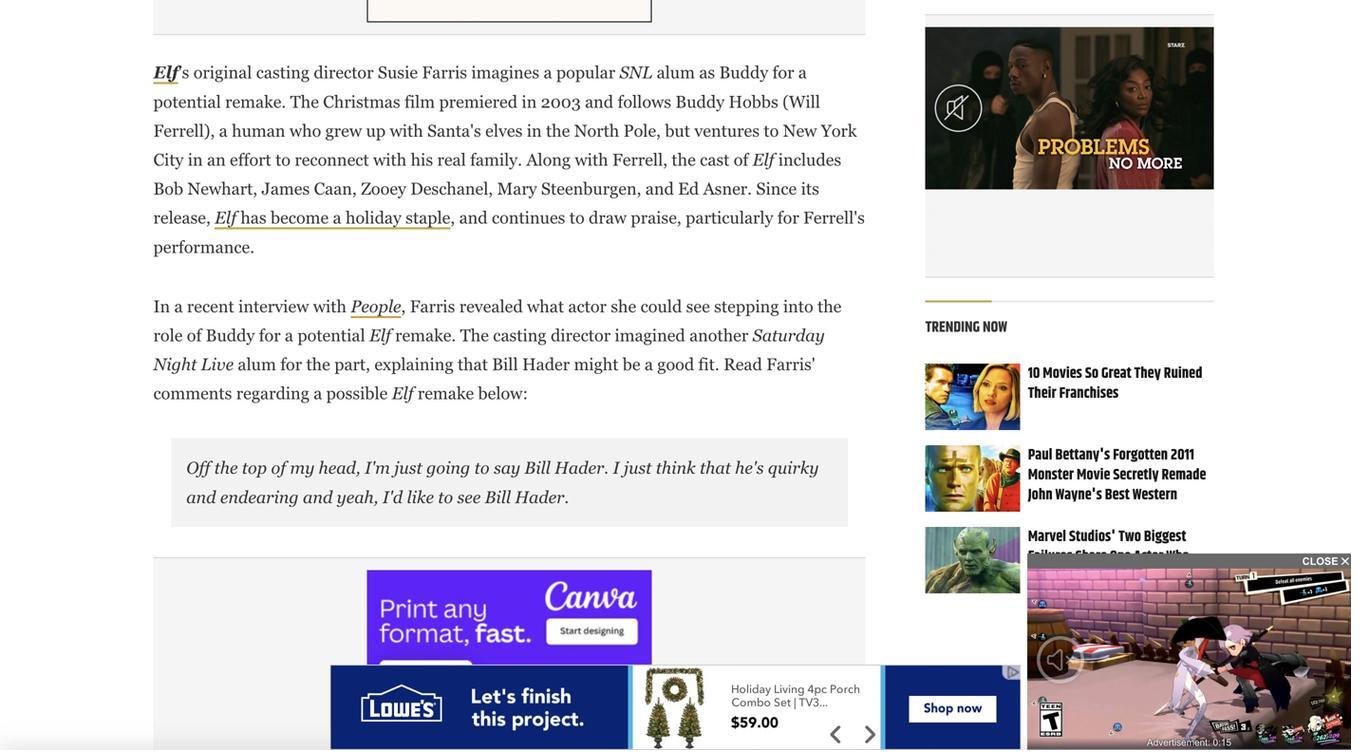 Task type: vqa. For each thing, say whether or not it's contained in the screenshot.
the rightmost Fields
no



Task type: describe. For each thing, give the bounding box(es) containing it.
a inside , farris revealed what actor she could see stepping into the role of buddy for a potential
[[285, 326, 293, 345]]

a right in
[[174, 297, 183, 316]]

who
[[1167, 545, 1190, 569]]

as
[[699, 63, 715, 82]]

elf for elf remake below:
[[392, 384, 414, 403]]

includes
[[779, 150, 842, 170]]

ferrell,
[[613, 150, 668, 170]]

deschanel,
[[411, 179, 493, 199]]

fit.
[[699, 355, 720, 374]]

staple
[[406, 208, 451, 228]]

1 vertical spatial remake.
[[395, 326, 456, 345]]

below:
[[478, 384, 528, 403]]

recent
[[187, 297, 234, 316]]

and inside alum as buddy for a potential remake. the christmas film premiered in 2003 and follows buddy hobbs (will ferrell), a human who grew up with santa's elves in the north pole, but ventures to new york city in an effort to reconnect with his real family. along with ferrell, the cast of
[[585, 92, 614, 111]]

become
[[271, 208, 329, 228]]

movie
[[1077, 464, 1111, 487]]

now
[[983, 316, 1008, 339]]

elf for elf
[[753, 150, 775, 170]]

to up james
[[276, 150, 291, 170]]

, for farris
[[401, 297, 406, 316]]

steenburgen,
[[541, 179, 642, 199]]

bill inside alum for the part, explaining that bill hader might be a good fit. read farris' comments regarding a possible
[[492, 355, 518, 374]]

1 vertical spatial hader.
[[515, 488, 569, 507]]

best
[[1105, 483, 1130, 507]]

she
[[611, 297, 637, 316]]

i'd
[[383, 488, 403, 507]]

alum for for
[[238, 355, 276, 374]]

follows
[[618, 92, 672, 111]]

1 vertical spatial bill
[[525, 458, 551, 478]]

the inside , farris revealed what actor she could see stepping into the role of buddy for a potential
[[818, 297, 842, 316]]

farris inside , farris revealed what actor she could see stepping into the role of buddy for a potential
[[410, 297, 455, 316]]

popular
[[556, 63, 616, 82]]

director for susie
[[314, 63, 374, 82]]

a up (will
[[799, 63, 807, 82]]

to left new
[[764, 121, 779, 140]]

and inside the ", and continues to draw praise, particularly for ferrell's performance."
[[459, 208, 488, 228]]

christmas
[[323, 92, 400, 111]]

interview
[[238, 297, 309, 316]]

comments
[[153, 384, 232, 403]]

and down off
[[186, 488, 216, 507]]

to inside the ", and continues to draw praise, particularly for ferrell's performance."
[[570, 208, 585, 228]]

endearing
[[220, 488, 299, 507]]

say
[[494, 458, 521, 478]]

praise,
[[631, 208, 682, 228]]

i'm
[[365, 458, 390, 478]]

, farris revealed what actor she could see stepping into the role of buddy for a potential
[[153, 297, 842, 345]]

head,
[[319, 458, 361, 478]]

elf remake. the casting director imagined another
[[369, 326, 753, 345]]

10 movies so great they ruined their franchises
[[1028, 362, 1203, 405]]

what
[[527, 297, 564, 316]]

the inside alum for the part, explaining that bill hader might be a good fit. read farris' comments regarding a possible
[[306, 355, 330, 374]]

0:15
[[1213, 737, 1232, 748]]

i
[[613, 458, 620, 478]]

casting for original
[[256, 63, 310, 82]]

a up '2003'
[[544, 63, 552, 82]]

a up an
[[219, 121, 228, 140]]

might
[[574, 355, 619, 374]]

north
[[574, 121, 620, 140]]

elf for elf remake. the casting director imagined another
[[369, 326, 391, 345]]

city
[[153, 150, 184, 170]]

a right be
[[645, 355, 653, 374]]

susie
[[378, 63, 418, 82]]

think
[[656, 458, 696, 478]]

york
[[821, 121, 857, 140]]

ferrell),
[[153, 121, 215, 140]]

caan,
[[314, 179, 357, 199]]

imagines
[[471, 63, 540, 82]]

gravik stares menacingly in secret invasion 1 image
[[926, 528, 1021, 594]]

10
[[1028, 362, 1040, 386]]

actor
[[1134, 545, 1164, 569]]

be
[[623, 355, 641, 374]]

grew
[[325, 121, 362, 140]]

2 just from the left
[[624, 458, 652, 478]]

people link
[[351, 297, 401, 318]]

2011
[[1171, 444, 1195, 467]]

in a recent interview with people
[[153, 297, 401, 316]]

saturday night live
[[153, 326, 825, 374]]

bettany's
[[1056, 444, 1111, 467]]

revealed
[[459, 297, 523, 316]]

with up steenburgen,
[[575, 150, 608, 170]]

part,
[[335, 355, 370, 374]]

elf for elf has become a holiday staple
[[215, 208, 236, 228]]

a down "caan,"
[[333, 208, 342, 228]]

quirky
[[768, 458, 819, 478]]

western
[[1133, 483, 1178, 507]]

forgotten
[[1113, 444, 1168, 467]]

remade
[[1162, 464, 1207, 487]]

share
[[1076, 545, 1108, 569]]

2 vertical spatial bill
[[485, 488, 511, 507]]

film
[[405, 92, 435, 111]]

of inside , farris revealed what actor she could see stepping into the role of buddy for a potential
[[187, 326, 202, 345]]

for inside the ", and continues to draw praise, particularly for ferrell's performance."
[[778, 208, 799, 228]]

see inside , farris revealed what actor she could see stepping into the role of buddy for a potential
[[686, 297, 710, 316]]

great-movies-ruined-franchises 1 image
[[926, 364, 1021, 431]]

family.
[[470, 150, 522, 170]]

alum as buddy for a potential remake. the christmas film premiered in 2003 and follows buddy hobbs (will ferrell), a human who grew up with santa's elves in the north pole, but ventures to new york city in an effort to reconnect with his real family. along with ferrell, the cast of
[[153, 63, 857, 170]]

its
[[801, 179, 820, 199]]

trending now
[[926, 316, 1008, 339]]

up
[[366, 121, 386, 140]]

explaining
[[375, 355, 454, 374]]

2003
[[541, 92, 581, 111]]

off
[[186, 458, 210, 478]]

people
[[351, 297, 401, 316]]

like
[[407, 488, 434, 507]]

with right up
[[390, 121, 423, 140]]

the down '2003'
[[546, 121, 570, 140]]

mary
[[497, 179, 537, 199]]

so
[[1085, 362, 1099, 386]]

original
[[193, 63, 252, 82]]

hobbs
[[729, 92, 779, 111]]

into
[[783, 297, 814, 316]]



Task type: locate. For each thing, give the bounding box(es) containing it.
hader. left i
[[555, 458, 609, 478]]

casting right original
[[256, 63, 310, 82]]

the down revealed
[[460, 326, 489, 345]]

2 vertical spatial of
[[271, 458, 286, 478]]

, inside , farris revealed what actor she could see stepping into the role of buddy for a potential
[[401, 297, 406, 316]]

of inside off the top of my head, i'm just going to say bill hader. i just think that he's quirky and endearing and yeah, i'd like to see bill hader.
[[271, 458, 286, 478]]

elf remake below:
[[392, 384, 528, 403]]

marvel studios' two biggest failures share one actor who helped create the mcu
[[1028, 526, 1190, 588]]

0 vertical spatial that
[[458, 355, 488, 374]]

see up 'another'
[[686, 297, 710, 316]]

0 vertical spatial buddy
[[720, 63, 769, 82]]

1 horizontal spatial of
[[271, 458, 286, 478]]

1 vertical spatial farris
[[410, 297, 455, 316]]

imagined
[[615, 326, 686, 345]]

0 horizontal spatial the
[[290, 92, 319, 111]]

1 horizontal spatial director
[[551, 326, 611, 345]]

possible
[[326, 384, 388, 403]]

of left my
[[271, 458, 286, 478]]

along
[[527, 150, 571, 170]]

the inside off the top of my head, i'm just going to say bill hader. i just think that he's quirky and endearing and yeah, i'd like to see bill hader.
[[214, 458, 238, 478]]

another
[[690, 326, 749, 345]]

0 vertical spatial the
[[290, 92, 319, 111]]

alum left the as
[[657, 63, 695, 82]]

buddy
[[720, 63, 769, 82], [676, 92, 725, 111], [206, 326, 255, 345]]

to left say
[[475, 458, 490, 478]]

1 vertical spatial in
[[527, 121, 542, 140]]

and up north
[[585, 92, 614, 111]]

for down interview
[[259, 326, 281, 345]]

for inside alum for the part, explaining that bill hader might be a good fit. read farris' comments regarding a possible
[[280, 355, 302, 374]]

read
[[724, 355, 763, 374]]

they
[[1135, 362, 1161, 386]]

includes bob newhart, james caan, zooey deschanel, mary steenburgen, and ed asner. since its release,
[[153, 150, 842, 228]]

0 vertical spatial see
[[686, 297, 710, 316]]

video player region
[[1028, 569, 1352, 750]]

to left draw
[[570, 208, 585, 228]]

elf
[[153, 63, 178, 82], [753, 150, 775, 170], [215, 208, 236, 228], [369, 326, 391, 345], [392, 384, 414, 403]]

one
[[1110, 545, 1131, 569]]

marvel studios' two biggest failures share one actor who helped create the mcu link
[[1028, 526, 1190, 588]]

the up ed
[[672, 150, 696, 170]]

potential up ferrell),
[[153, 92, 221, 111]]

1 vertical spatial potential
[[298, 326, 365, 345]]

hader
[[522, 355, 570, 374]]

2 vertical spatial the
[[1109, 565, 1129, 588]]

0 vertical spatial farris
[[422, 63, 467, 82]]

1 horizontal spatial that
[[700, 458, 731, 478]]

the
[[546, 121, 570, 140], [672, 150, 696, 170], [818, 297, 842, 316], [306, 355, 330, 374], [214, 458, 238, 478]]

top
[[242, 458, 267, 478]]

see inside off the top of my head, i'm just going to say bill hader. i just think that he's quirky and endearing and yeah, i'd like to see bill hader.
[[457, 488, 481, 507]]

director down actor
[[551, 326, 611, 345]]

potential inside alum as buddy for a potential remake. the christmas film premiered in 2003 and follows buddy hobbs (will ferrell), a human who grew up with santa's elves in the north pole, but ventures to new york city in an effort to reconnect with his real family. along with ferrell, the cast of
[[153, 92, 221, 111]]

casting for the
[[493, 326, 547, 345]]

1 vertical spatial see
[[457, 488, 481, 507]]

holiday
[[346, 208, 402, 228]]

franchises
[[1060, 382, 1119, 405]]

paul
[[1028, 444, 1053, 467]]

just right i'm
[[394, 458, 422, 478]]

the left part,
[[306, 355, 330, 374]]

but
[[665, 121, 691, 140]]

0 horizontal spatial see
[[457, 488, 481, 507]]

remake. up human
[[225, 92, 286, 111]]

0 vertical spatial remake.
[[225, 92, 286, 111]]

the up who in the left top of the page
[[290, 92, 319, 111]]

1 vertical spatial that
[[700, 458, 731, 478]]

that up elf remake below:
[[458, 355, 488, 374]]

buddy inside , farris revealed what actor she could see stepping into the role of buddy for a potential
[[206, 326, 255, 345]]

1 horizontal spatial just
[[624, 458, 652, 478]]

alum up regarding
[[238, 355, 276, 374]]

1 vertical spatial the
[[460, 326, 489, 345]]

elf has become a holiday staple
[[215, 208, 451, 228]]

0 horizontal spatial just
[[394, 458, 422, 478]]

bill
[[492, 355, 518, 374], [525, 458, 551, 478], [485, 488, 511, 507]]

since
[[756, 179, 797, 199]]

just right i
[[624, 458, 652, 478]]

good
[[658, 355, 695, 374]]

elf link
[[153, 63, 178, 84]]

0 horizontal spatial director
[[314, 63, 374, 82]]

draw
[[589, 208, 627, 228]]

0 horizontal spatial casting
[[256, 63, 310, 82]]

elf down the people link at the left of page
[[369, 326, 391, 345]]

for inside , farris revealed what actor she could see stepping into the role of buddy for a potential
[[259, 326, 281, 345]]

,
[[451, 208, 455, 228], [401, 297, 406, 316]]

secretly
[[1114, 464, 1159, 487]]

cast
[[700, 150, 730, 170]]

1 vertical spatial ,
[[401, 297, 406, 316]]

for up (will
[[773, 63, 794, 82]]

mcu
[[1131, 565, 1155, 588]]

for up regarding
[[280, 355, 302, 374]]

1 vertical spatial alum
[[238, 355, 276, 374]]

0 vertical spatial casting
[[256, 63, 310, 82]]

of right "cast"
[[734, 150, 749, 170]]

close
[[1303, 556, 1339, 568]]

bob
[[153, 179, 183, 199]]

performance.
[[153, 237, 255, 257]]

bill down say
[[485, 488, 511, 507]]

going
[[427, 458, 470, 478]]

reconnect
[[295, 150, 369, 170]]

that inside off the top of my head, i'm just going to say bill hader. i just think that he's quirky and endearing and yeah, i'd like to see bill hader.
[[700, 458, 731, 478]]

, up explaining at the left of the page
[[401, 297, 406, 316]]

0 vertical spatial alum
[[657, 63, 695, 82]]

a left possible
[[314, 384, 322, 403]]

particularly
[[686, 208, 774, 228]]

elf left original
[[153, 63, 178, 82]]

wayne's
[[1056, 483, 1103, 507]]

0 horizontal spatial of
[[187, 326, 202, 345]]

bill right say
[[525, 458, 551, 478]]

zooey
[[361, 179, 406, 199]]

2 horizontal spatial of
[[734, 150, 749, 170]]

night
[[153, 355, 197, 374]]

and inside includes bob newhart, james caan, zooey deschanel, mary steenburgen, and ed asner. since its release,
[[646, 179, 674, 199]]

, down deschanel,
[[451, 208, 455, 228]]

remake. up explaining at the left of the page
[[395, 326, 456, 345]]

0 vertical spatial in
[[522, 92, 537, 111]]

0 vertical spatial potential
[[153, 92, 221, 111]]

close ✕ button
[[1028, 554, 1352, 569]]

0 vertical spatial ,
[[451, 208, 455, 228]]

studios'
[[1069, 526, 1116, 549]]

with up zooey
[[373, 150, 407, 170]]

actor
[[568, 297, 607, 316]]

alum
[[657, 63, 695, 82], [238, 355, 276, 374]]

0 vertical spatial hader.
[[555, 458, 609, 478]]

alum for as
[[657, 63, 695, 82]]

casting
[[256, 63, 310, 82], [493, 326, 547, 345]]

the inside alum as buddy for a potential remake. the christmas film premiered in 2003 and follows buddy hobbs (will ferrell), a human who grew up with santa's elves in the north pole, but ventures to new york city in an effort to reconnect with his real family. along with ferrell, the cast of
[[290, 92, 319, 111]]

alum inside alum for the part, explaining that bill hader might be a good fit. read farris' comments regarding a possible
[[238, 355, 276, 374]]

director up christmas
[[314, 63, 374, 82]]

that left he's
[[700, 458, 731, 478]]

and down deschanel,
[[459, 208, 488, 228]]

see down going
[[457, 488, 481, 507]]

with left people
[[313, 297, 347, 316]]

for inside alum as buddy for a potential remake. the christmas film premiered in 2003 and follows buddy hobbs (will ferrell), a human who grew up with santa's elves in the north pole, but ventures to new york city in an effort to reconnect with his real family. along with ferrell, the cast of
[[773, 63, 794, 82]]

farris right people
[[410, 297, 455, 316]]

remake
[[418, 384, 474, 403]]

paul bettany's forgotten 2011 monster movie secretly remade john wayne's best western link
[[1028, 444, 1207, 507]]

to right like
[[438, 488, 453, 507]]

regarding
[[236, 384, 310, 403]]

0 vertical spatial of
[[734, 150, 749, 170]]

that inside alum for the part, explaining that bill hader might be a good fit. read farris' comments regarding a possible
[[458, 355, 488, 374]]

advertisement:
[[1147, 737, 1211, 748]]

elf 's original casting director susie farris imagines a popular snl
[[153, 63, 653, 82]]

just
[[394, 458, 422, 478], [624, 458, 652, 478]]

0 horizontal spatial ,
[[401, 297, 406, 316]]

in left an
[[188, 150, 203, 170]]

elf for elf 's original casting director susie farris imagines a popular snl
[[153, 63, 178, 82]]

, inside the ", and continues to draw praise, particularly for ferrell's performance."
[[451, 208, 455, 228]]

could
[[641, 297, 682, 316]]

remake.
[[225, 92, 286, 111], [395, 326, 456, 345]]

1 just from the left
[[394, 458, 422, 478]]

effort
[[230, 150, 271, 170]]

hader. down say
[[515, 488, 569, 507]]

release,
[[153, 208, 211, 228]]

off the top of my head, i'm just going to say bill hader. i just think that he's quirky and endearing and yeah, i'd like to see bill hader.
[[186, 458, 819, 507]]

a down in a recent interview with people
[[285, 326, 293, 345]]

movies
[[1043, 362, 1083, 386]]

for down "since"
[[778, 208, 799, 228]]

2 vertical spatial in
[[188, 150, 203, 170]]

of inside alum as buddy for a potential remake. the christmas film premiered in 2003 and follows buddy hobbs (will ferrell), a human who grew up with santa's elves in the north pole, but ventures to new york city in an effort to reconnect with his real family. along with ferrell, the cast of
[[734, 150, 749, 170]]

2 horizontal spatial the
[[1109, 565, 1129, 588]]

0 horizontal spatial alum
[[238, 355, 276, 374]]

casting down "what"
[[493, 326, 547, 345]]

elf left has
[[215, 208, 236, 228]]

1 horizontal spatial see
[[686, 297, 710, 316]]

buddy up the 'hobbs'
[[720, 63, 769, 82]]

✕
[[1342, 556, 1350, 568]]

in
[[522, 92, 537, 111], [527, 121, 542, 140], [188, 150, 203, 170]]

1 horizontal spatial ,
[[451, 208, 455, 228]]

santa's
[[427, 121, 481, 140]]

1 horizontal spatial casting
[[493, 326, 547, 345]]

1 vertical spatial casting
[[493, 326, 547, 345]]

1 horizontal spatial alum
[[657, 63, 695, 82]]

bill up below:
[[492, 355, 518, 374]]

0 horizontal spatial that
[[458, 355, 488, 374]]

snl
[[620, 63, 653, 82]]

potential inside , farris revealed what actor she could see stepping into the role of buddy for a potential
[[298, 326, 365, 345]]

he's
[[735, 458, 764, 478]]

great
[[1102, 362, 1132, 386]]

premiered
[[439, 92, 518, 111]]

advertisement region
[[367, 0, 652, 22], [927, 190, 1212, 427], [367, 571, 652, 750], [330, 665, 1022, 750]]

1 vertical spatial buddy
[[676, 92, 725, 111]]

biggest
[[1144, 526, 1187, 549]]

has
[[241, 208, 267, 228]]

0 horizontal spatial remake.
[[225, 92, 286, 111]]

2 vertical spatial buddy
[[206, 326, 255, 345]]

ventures
[[695, 121, 760, 140]]

alum for the part, explaining that bill hader might be a good fit. read farris' comments regarding a possible
[[153, 355, 816, 403]]

buddy up 'live'
[[206, 326, 255, 345]]

farris up film
[[422, 63, 467, 82]]

in left '2003'
[[522, 92, 537, 111]]

paulbettany_priest_remade_johnwaynemovie 1 image
[[926, 446, 1021, 512]]

and down my
[[303, 488, 333, 507]]

in right elves
[[527, 121, 542, 140]]

, and continues to draw praise, particularly for ferrell's performance.
[[153, 208, 865, 257]]

the right into
[[818, 297, 842, 316]]

the left mcu at the right of the page
[[1109, 565, 1129, 588]]

1 vertical spatial of
[[187, 326, 202, 345]]

10 movies so great they ruined their franchises link
[[1028, 362, 1203, 405]]

elves
[[485, 121, 523, 140]]

1 horizontal spatial the
[[460, 326, 489, 345]]

james
[[262, 179, 310, 199]]

trending
[[926, 316, 980, 339]]

0 horizontal spatial potential
[[153, 92, 221, 111]]

, for and
[[451, 208, 455, 228]]

remake. inside alum as buddy for a potential remake. the christmas film premiered in 2003 and follows buddy hobbs (will ferrell), a human who grew up with santa's elves in the north pole, but ventures to new york city in an effort to reconnect with his real family. along with ferrell, the cast of
[[225, 92, 286, 111]]

elf up "since"
[[753, 150, 775, 170]]

continues
[[492, 208, 566, 228]]

1 horizontal spatial potential
[[298, 326, 365, 345]]

and left ed
[[646, 179, 674, 199]]

director for imagined
[[551, 326, 611, 345]]

monster
[[1028, 464, 1074, 487]]

buddy down the as
[[676, 92, 725, 111]]

failures
[[1028, 545, 1073, 569]]

0 vertical spatial bill
[[492, 355, 518, 374]]

1 vertical spatial director
[[551, 326, 611, 345]]

real
[[437, 150, 466, 170]]

1 horizontal spatial remake.
[[395, 326, 456, 345]]

helped
[[1028, 565, 1067, 588]]

the right off
[[214, 458, 238, 478]]

alum inside alum as buddy for a potential remake. the christmas film premiered in 2003 and follows buddy hobbs (will ferrell), a human who grew up with santa's elves in the north pole, but ventures to new york city in an effort to reconnect with his real family. along with ferrell, the cast of
[[657, 63, 695, 82]]

elf down explaining at the left of the page
[[392, 384, 414, 403]]

0 vertical spatial director
[[314, 63, 374, 82]]

director
[[314, 63, 374, 82], [551, 326, 611, 345]]

potential up part,
[[298, 326, 365, 345]]

of right role at top
[[187, 326, 202, 345]]

the inside marvel studios' two biggest failures share one actor who helped create the mcu
[[1109, 565, 1129, 588]]



